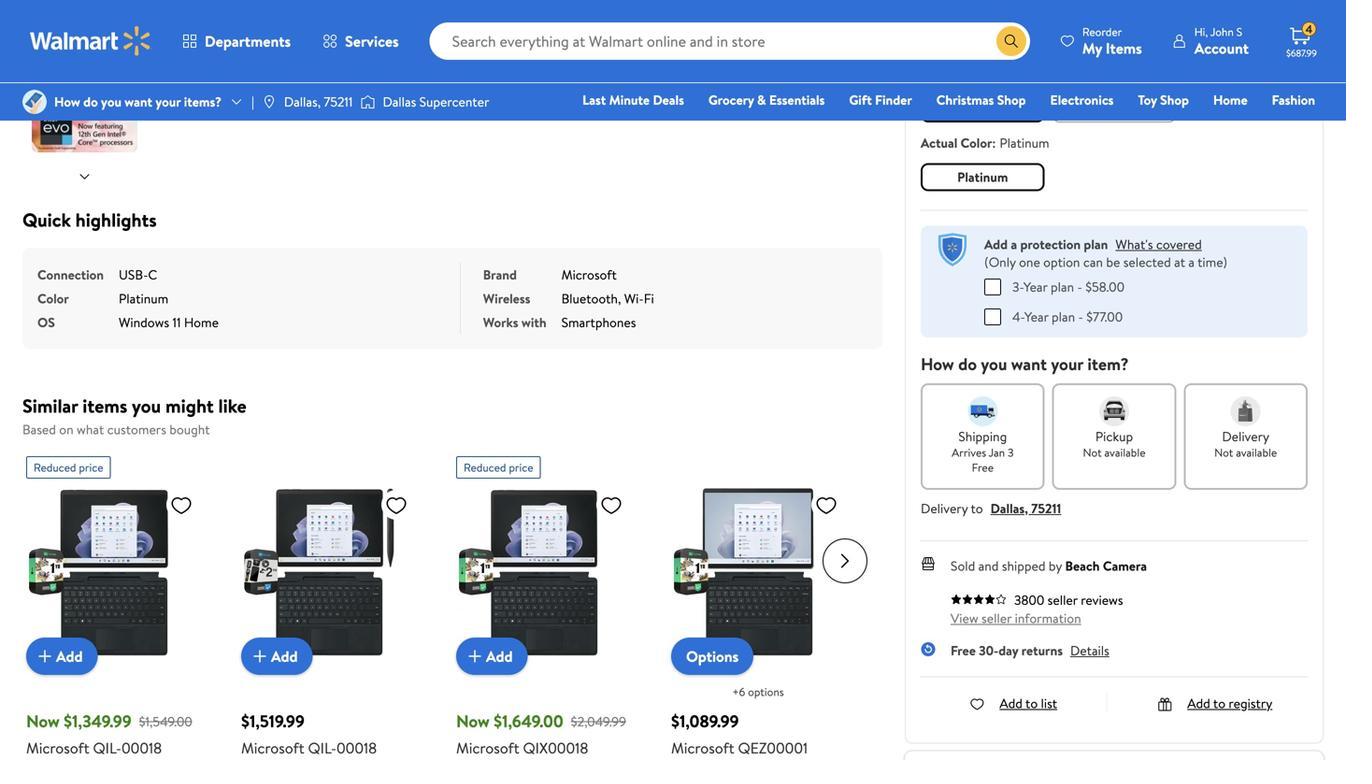 Task type: describe. For each thing, give the bounding box(es) containing it.
microsoft qez00001 surface pro 9 13" touch tablet, intel i5, 8gb/256gb, platinum bundle with microsoft surface pro signature mechanical keyboard, black and 1 year extended warranty image
[[671, 486, 845, 660]]

windows
[[119, 313, 169, 331]]

13" inside now $1,649.00 $2,049.99 microsoft qix00018 surface pro 9 13" touc
[[547, 758, 565, 760]]

last minute deals
[[583, 91, 684, 109]]

works
[[483, 313, 518, 331]]

c
[[148, 266, 157, 284]]

items
[[1106, 38, 1142, 58]]

toy shop link
[[1130, 90, 1198, 110]]

os
[[37, 313, 55, 331]]

microsoft inside "$1,519.99 microsoft qil-00018 surface pro 8 13" touc"
[[241, 738, 304, 758]]

wi-
[[624, 289, 644, 308]]

add to favorites list, microsoft qix00018 surface pro 9 13" touch tablet, intel i7, 16gb/256gb, graphite bundle with microsoft surface pro signature mechanical keyboard, black and 1 yr cps enhanced protection pack image
[[600, 494, 623, 517]]

add to cart image for now $1,649.00
[[464, 645, 486, 668]]

information
[[1015, 609, 1081, 627]]

services
[[345, 31, 399, 51]]

surface inside now $1,649.00 $2,049.99 microsoft qix00018 surface pro 9 13" touc
[[456, 758, 506, 760]]

walmart image
[[30, 26, 151, 56]]

16 gb button
[[921, 94, 1045, 122]]

$1,639.00
[[1220, 26, 1272, 45]]

3800
[[1014, 591, 1045, 609]]

reduced for $1,649.00
[[464, 460, 506, 475]]

wpp logo image
[[936, 233, 970, 267]]

similar
[[22, 393, 78, 419]]

microsoft qil-00018 surface pro 8 13" touch tablet, intel i7, 16gb/256gb, graphite bundle with microsoft surface pro signature mechanical keyboard, black and 1 yr cps enhanced protection pack image
[[26, 486, 200, 660]]

product group containing now $1,649.00
[[456, 449, 630, 760]]

gift cards link
[[1008, 116, 1084, 136]]

essentials
[[769, 91, 825, 109]]

delivery for not
[[1222, 427, 1270, 445]]

platinum button
[[921, 163, 1045, 191]]

$1,349.99
[[64, 710, 132, 733]]

reduced for $1,349.99
[[34, 460, 76, 475]]

microsoft qki-00001 surface pro 9 13" touch tablet, intel i7, 16gb/1tb, platinum bundle with microsoft surface pro signature mechanical keyboard, black and 1 year extended warranty - image 4 of 11 image
[[32, 0, 141, 32]]

|
[[252, 93, 254, 111]]

view seller information
[[951, 609, 1081, 627]]

product group containing $1,519.99
[[241, 449, 415, 760]]

add a protection plan what's covered (only one option can be selected at a time)
[[985, 235, 1228, 271]]

not for pickup
[[1083, 444, 1102, 460]]

reduced price for $1,649.00
[[464, 460, 533, 475]]

grocery & essentials link
[[700, 90, 833, 110]]

registry
[[1100, 117, 1148, 135]]

camera
[[1103, 557, 1147, 575]]

gb for 32 gb
[[1114, 99, 1132, 117]]

dallas supercenter
[[383, 93, 489, 111]]

now $1,349.99 $1,549.00 microsoft qil-00018 surface pro 8 13" touc
[[26, 710, 196, 760]]

32 gb
[[1097, 99, 1132, 117]]

pickup not available
[[1083, 427, 1146, 460]]

1
[[972, 10, 976, 28]]

1 horizontal spatial home
[[1213, 91, 1248, 109]]

0 vertical spatial platinum
[[1000, 133, 1050, 152]]

hard drive capacity list
[[917, 1, 1312, 57]]

walmart+ link
[[1251, 116, 1324, 136]]

+6
[[732, 684, 745, 700]]

quick highlights
[[22, 207, 157, 233]]

ram
[[921, 65, 950, 83]]

$77.00
[[1087, 307, 1123, 326]]

ram memory : 16 gb
[[921, 65, 1040, 83]]

delivery not available
[[1215, 427, 1277, 460]]

0 vertical spatial color
[[961, 133, 992, 152]]

platinum for platinum
[[958, 168, 1008, 186]]

toy shop
[[1138, 91, 1189, 109]]

: for actual color
[[992, 133, 996, 152]]

4
[[1306, 21, 1313, 37]]

4-year plan - $77.00
[[1013, 307, 1123, 326]]

1 tb $1,839.00
[[956, 10, 1010, 48]]

microsoft inside microsoft wireless
[[562, 266, 617, 284]]

: for ram memory
[[1000, 65, 1004, 83]]

platinum os
[[37, 289, 169, 331]]

christmas shop
[[937, 91, 1026, 109]]

available for delivery
[[1236, 444, 1277, 460]]

electronics link
[[1042, 90, 1122, 110]]

hi,
[[1195, 24, 1208, 40]]

you for how do you want your item?
[[981, 352, 1007, 376]]

protection
[[1020, 235, 1081, 253]]

product group containing $1,089.99
[[671, 449, 845, 760]]

0 horizontal spatial a
[[1011, 235, 1017, 253]]

add to favorites list, microsoft qil-00018 surface pro 8 13" touch tablet, intel i7, 16gb/256gb, graphite bundle with microsoft surface pro keyboard, microsoft surface slim pen 2 and 2 yr cps enhanced protection pack image
[[385, 494, 408, 517]]

items
[[83, 393, 127, 419]]

to for dallas,
[[971, 499, 983, 517]]

gift inside fashion gift cards
[[1017, 117, 1040, 135]]

debit
[[1203, 117, 1235, 135]]

can
[[1083, 253, 1103, 271]]

toy
[[1138, 91, 1157, 109]]

seller for information
[[982, 609, 1012, 627]]

add left registry
[[1188, 694, 1211, 712]]

tb
[[979, 10, 994, 28]]

arrives
[[952, 444, 986, 460]]

$1,089.99
[[671, 710, 739, 733]]

intent image for delivery image
[[1231, 396, 1261, 426]]

1 horizontal spatial a
[[1189, 253, 1195, 271]]

30-
[[979, 641, 999, 659]]

now $1,649.00 $2,049.99 microsoft qix00018 surface pro 9 13" touc
[[456, 710, 626, 760]]

search icon image
[[1004, 34, 1019, 49]]

0 horizontal spatial home
[[184, 313, 219, 331]]

view seller information link
[[951, 609, 1081, 627]]

next slide for similar items you might like list image
[[823, 539, 868, 583]]

00018 inside now $1,349.99 $1,549.00 microsoft qil-00018 surface pro 8 13" touc
[[122, 738, 162, 758]]

microsoft qil-00018 surface pro 8 13" touch tablet, intel i7, 16gb/256gb, graphite bundle with microsoft surface pro keyboard, microsoft surface slim pen 2 and 2 yr cps enhanced protection pack image
[[241, 486, 415, 660]]

256
[[1093, 10, 1115, 28]]

to for registry
[[1213, 694, 1226, 712]]

$1,519.99 microsoft qil-00018 surface pro 8 13" touc
[[241, 710, 411, 760]]

connection
[[37, 266, 104, 284]]

surface inside now $1,349.99 $1,549.00 microsoft qil-00018 surface pro 8 13" touc
[[26, 758, 76, 760]]

13" inside "$1,089.99 microsoft qez00001 surface pro 9 13" touc"
[[762, 758, 780, 760]]

how for how do you want your items?
[[54, 93, 80, 111]]

brand
[[483, 266, 517, 284]]

pro inside "$1,519.99 microsoft qil-00018 surface pro 8 13" touc"
[[294, 758, 317, 760]]

sold and shipped by beach camera
[[951, 557, 1147, 575]]

$1,649.00
[[494, 710, 563, 733]]

what's
[[1116, 235, 1153, 253]]

1 horizontal spatial dallas,
[[991, 499, 1028, 517]]

0 horizontal spatial 75211
[[324, 93, 353, 111]]

sold
[[951, 557, 975, 575]]

gift finder
[[849, 91, 912, 109]]

4-
[[1013, 307, 1025, 326]]

plan for $77.00
[[1052, 307, 1075, 326]]

32 gb button
[[1052, 94, 1176, 122]]

shop for toy shop
[[1160, 91, 1189, 109]]

pickup
[[1096, 427, 1133, 445]]

microsoft inside now $1,349.99 $1,549.00 microsoft qil-00018 surface pro 8 13" touc
[[26, 738, 89, 758]]

s
[[1237, 24, 1243, 40]]

1 vertical spatial free
[[951, 641, 976, 659]]

qez00001
[[738, 738, 808, 758]]

actual color : platinum
[[921, 133, 1050, 152]]

hi, john s account
[[1195, 24, 1249, 58]]

add to cart image for now $1,349.99
[[34, 645, 56, 668]]

0 vertical spatial dallas,
[[284, 93, 321, 111]]

reviews
[[1081, 591, 1123, 609]]

dallas, 75211 button
[[991, 499, 1062, 517]]

fi
[[644, 289, 654, 308]]

add to favorites list, microsoft qez00001 surface pro 9 13" touch tablet, intel i5, 8gb/256gb, platinum bundle with microsoft surface pro signature mechanical keyboard, black and 1 year extended warranty image
[[815, 494, 838, 517]]

4.2253 stars out of 5, based on 3800 seller reviews element
[[951, 593, 1007, 605]]



Task type: locate. For each thing, give the bounding box(es) containing it.
shop right toy on the right of page
[[1160, 91, 1189, 109]]

2 shop from the left
[[1160, 91, 1189, 109]]

microsoft down $1,519.99
[[241, 738, 304, 758]]

gb for 256 gb $1,339.99
[[1118, 10, 1136, 28]]

1 available from the left
[[1105, 444, 1146, 460]]

 image down 'walmart' image
[[22, 90, 47, 114]]

seller right 3800
[[1048, 591, 1078, 609]]

a right at
[[1189, 253, 1195, 271]]

0 vertical spatial 16
[[1008, 65, 1019, 83]]

0 horizontal spatial  image
[[22, 90, 47, 114]]

 image for dallas, 75211
[[262, 94, 277, 109]]

be
[[1106, 253, 1120, 271]]

1 vertical spatial :
[[992, 133, 996, 152]]

1 qil- from the left
[[93, 738, 122, 758]]

what's covered button
[[1116, 235, 1202, 253]]

9 inside "$1,089.99 microsoft qez00001 surface pro 9 13" touc"
[[750, 758, 759, 760]]

selected
[[1124, 253, 1171, 271]]

 image for how do you want your items?
[[22, 90, 47, 114]]

9 down $1,649.00
[[535, 758, 544, 760]]

actual
[[921, 133, 958, 152]]

gb for 16 gb
[[982, 99, 999, 117]]

how do you want your item?
[[921, 352, 1129, 376]]

add to list
[[1000, 694, 1058, 712]]

1 vertical spatial gift
[[1017, 117, 1040, 135]]

not
[[1083, 444, 1102, 460], [1215, 444, 1234, 460]]

surface down $1,649.00
[[456, 758, 506, 760]]

dallas, down 3
[[991, 499, 1028, 517]]

0 horizontal spatial add to cart image
[[34, 645, 56, 668]]

product group containing now $1,349.99
[[26, 449, 200, 760]]

1 horizontal spatial delivery
[[1222, 427, 1270, 445]]

add to list button
[[970, 694, 1058, 712]]

available down intent image for delivery
[[1236, 444, 1277, 460]]

want down 4-
[[1011, 352, 1047, 376]]

gb inside 256 gb $1,339.99
[[1118, 10, 1136, 28]]

price for $1,349.99
[[79, 460, 103, 475]]

home up debit
[[1213, 91, 1248, 109]]

jan
[[989, 444, 1005, 460]]

1 horizontal spatial shop
[[1160, 91, 1189, 109]]

Walmart Site-Wide search field
[[430, 22, 1030, 60]]

$1,549.00
[[139, 712, 192, 730]]

color inside usb-c color
[[37, 289, 69, 308]]

pro down $1,349.99
[[79, 758, 102, 760]]

available for pickup
[[1105, 444, 1146, 460]]

shop for christmas shop
[[997, 91, 1026, 109]]

walmart+
[[1260, 117, 1315, 135]]

1 surface from the left
[[26, 758, 76, 760]]

$1,339.99
[[1089, 26, 1140, 45]]

: up the christmas shop link on the top
[[1000, 65, 1004, 83]]

- left $77.00
[[1079, 307, 1084, 326]]

- left $58.00
[[1078, 277, 1083, 296]]

1 now from the left
[[26, 710, 60, 733]]

1 9 from the left
[[535, 758, 544, 760]]

windows 11 home
[[119, 313, 219, 331]]

1 price from the left
[[79, 460, 103, 475]]

microsoft wireless
[[483, 266, 617, 308]]

0 horizontal spatial want
[[125, 93, 152, 111]]

intent image for pickup image
[[1100, 396, 1129, 426]]

0 vertical spatial 75211
[[324, 93, 353, 111]]

add to cart image
[[249, 645, 271, 668]]

items?
[[184, 93, 222, 111]]

1 vertical spatial how
[[921, 352, 954, 376]]

2 vertical spatial platinum
[[119, 289, 169, 308]]

one debit
[[1172, 117, 1235, 135]]

not inside 'delivery not available'
[[1215, 444, 1234, 460]]

year down 'one'
[[1024, 277, 1048, 296]]

platinum down 16 gb button
[[1000, 133, 1050, 152]]

intent image for shipping image
[[968, 396, 998, 426]]

pro down $1,089.99
[[724, 758, 747, 760]]

$1,519.99
[[241, 710, 305, 733]]

registry
[[1229, 694, 1273, 712]]

microsoft inside now $1,649.00 $2,049.99 microsoft qix00018 surface pro 9 13" touc
[[456, 738, 519, 758]]

9 inside now $1,649.00 $2,049.99 microsoft qix00018 surface pro 9 13" touc
[[535, 758, 544, 760]]

to for list
[[1026, 694, 1038, 712]]

at
[[1174, 253, 1186, 271]]

1 vertical spatial 75211
[[1031, 499, 1062, 517]]

microsoft qix00018 surface pro 9 13" touch tablet, intel i7, 16gb/256gb, graphite bundle with microsoft surface pro signature mechanical keyboard, black and 1 yr cps enhanced protection pack image
[[456, 486, 630, 660]]

delivery down intent image for delivery
[[1222, 427, 1270, 445]]

1 horizontal spatial want
[[1011, 352, 1047, 376]]

2 product group from the left
[[241, 449, 415, 760]]

0 horizontal spatial you
[[101, 93, 121, 111]]

1 vertical spatial 16
[[967, 99, 979, 117]]

product group
[[26, 449, 200, 760], [241, 449, 415, 760], [456, 449, 630, 760], [671, 449, 845, 760]]

not for delivery
[[1215, 444, 1234, 460]]

how do you want your items?
[[54, 93, 222, 111]]

beach
[[1065, 557, 1100, 575]]

what
[[77, 420, 104, 438]]

2 9 from the left
[[750, 758, 759, 760]]

0 horizontal spatial available
[[1105, 444, 1146, 460]]

want for item?
[[1011, 352, 1047, 376]]

free down shipping
[[972, 459, 994, 475]]

john
[[1211, 24, 1234, 40]]

gift finder link
[[841, 90, 921, 110]]

 image
[[22, 90, 47, 114], [262, 94, 277, 109]]

0 vertical spatial your
[[156, 93, 181, 111]]

1 reduced from the left
[[34, 460, 76, 475]]

1 vertical spatial year
[[1025, 307, 1049, 326]]

16 inside button
[[967, 99, 979, 117]]

not inside pickup not available
[[1083, 444, 1102, 460]]

microsoft down $1,349.99
[[26, 738, 89, 758]]

you down 'walmart' image
[[101, 93, 121, 111]]

1 not from the left
[[1083, 444, 1102, 460]]

account
[[1195, 38, 1249, 58]]

0 horizontal spatial gift
[[849, 91, 872, 109]]

do
[[83, 93, 98, 111], [958, 352, 977, 376]]

you for similar items you might like based on what customers bought
[[132, 393, 161, 419]]

surface inside "$1,519.99 microsoft qil-00018 surface pro 8 13" touc"
[[241, 758, 291, 760]]

1 pro from the left
[[79, 758, 102, 760]]

1 horizontal spatial now
[[456, 710, 490, 733]]

3 pro from the left
[[509, 758, 532, 760]]

8 inside now $1,349.99 $1,549.00 microsoft qil-00018 surface pro 8 13" touc
[[105, 758, 114, 760]]

next image image
[[77, 169, 92, 184]]

2 reduced price from the left
[[464, 460, 533, 475]]

actual color list
[[917, 159, 1312, 195]]

add button for now $1,649.00
[[456, 638, 528, 675]]

bluetooth,
[[562, 289, 621, 308]]

0 vertical spatial -
[[1078, 277, 1083, 296]]

2 pro from the left
[[294, 758, 317, 760]]

plan
[[1084, 235, 1108, 253], [1051, 277, 1074, 296], [1052, 307, 1075, 326]]

add left 'one'
[[985, 235, 1008, 253]]

reduced price for $1,349.99
[[34, 460, 103, 475]]

0 vertical spatial home
[[1213, 91, 1248, 109]]

departments
[[205, 31, 291, 51]]

shipping arrives jan 3 free
[[952, 427, 1014, 475]]

you up customers
[[132, 393, 161, 419]]

1 vertical spatial home
[[184, 313, 219, 331]]

shop down ram memory : 16 gb
[[997, 91, 1026, 109]]

microsoft down $1,649.00
[[456, 738, 519, 758]]

gift left finder
[[849, 91, 872, 109]]

available inside 'delivery not available'
[[1236, 444, 1277, 460]]

0 horizontal spatial delivery
[[921, 499, 968, 517]]

0 vertical spatial year
[[1024, 277, 1048, 296]]

platinum inside platinum os
[[119, 289, 169, 308]]

0 horizontal spatial to
[[971, 499, 983, 517]]

delivery for to
[[921, 499, 968, 517]]

not down intent image for delivery
[[1215, 444, 1234, 460]]

reduced
[[34, 460, 76, 475], [464, 460, 506, 475]]

3 product group from the left
[[456, 449, 630, 760]]

0 vertical spatial do
[[83, 93, 98, 111]]

your left item?
[[1051, 352, 1084, 376]]

pro inside "$1,089.99 microsoft qez00001 surface pro 9 13" touc"
[[724, 758, 747, 760]]

2 13" from the left
[[332, 758, 350, 760]]

1 horizontal spatial 9
[[750, 758, 759, 760]]

2 vertical spatial you
[[132, 393, 161, 419]]

color
[[961, 133, 992, 152], [37, 289, 69, 308]]

shop inside the christmas shop link
[[997, 91, 1026, 109]]

a left 'one'
[[1011, 235, 1017, 253]]

reduced price
[[34, 460, 103, 475], [464, 460, 533, 475]]

- for $77.00
[[1079, 307, 1084, 326]]

now for now $1,349.99
[[26, 710, 60, 733]]

0 horizontal spatial qil-
[[93, 738, 122, 758]]

one debit link
[[1164, 116, 1244, 136]]

$2,049.99
[[571, 712, 626, 730]]

year for 4-
[[1025, 307, 1049, 326]]

dallas, right |
[[284, 93, 321, 111]]

delivery up sold
[[921, 499, 968, 517]]

2 add to cart image from the left
[[464, 645, 486, 668]]

gb inside 32 gb button
[[1114, 99, 1132, 117]]

3 add button from the left
[[456, 638, 528, 675]]

0 horizontal spatial :
[[992, 133, 996, 152]]

add left list
[[1000, 694, 1023, 712]]

last
[[583, 91, 606, 109]]

1 vertical spatial delivery
[[921, 499, 968, 517]]

0 horizontal spatial price
[[79, 460, 103, 475]]

1 reduced price from the left
[[34, 460, 103, 475]]

$58.00
[[1086, 277, 1125, 296]]

1 horizontal spatial seller
[[1048, 591, 1078, 609]]

to left dallas, 75211 "button"
[[971, 499, 983, 517]]

1 vertical spatial do
[[958, 352, 977, 376]]

0 horizontal spatial dallas,
[[284, 93, 321, 111]]

+6 options
[[732, 684, 784, 700]]

1 horizontal spatial price
[[509, 460, 533, 475]]

pro down $1,649.00
[[509, 758, 532, 760]]

4 pro from the left
[[724, 758, 747, 760]]

0 vertical spatial free
[[972, 459, 994, 475]]

1 vertical spatial your
[[1051, 352, 1084, 376]]

like
[[218, 393, 247, 419]]

1 horizontal spatial gift
[[1017, 117, 1040, 135]]

1 horizontal spatial how
[[921, 352, 954, 376]]

add button up $1,349.99
[[26, 638, 98, 675]]

1 horizontal spatial you
[[132, 393, 161, 419]]

now left $1,649.00
[[456, 710, 490, 733]]

0 vertical spatial gift
[[849, 91, 872, 109]]

you down 4-year plan - $77.00 checkbox
[[981, 352, 1007, 376]]

color up os
[[37, 289, 69, 308]]

add inside add a protection plan what's covered (only one option can be selected at a time)
[[985, 235, 1008, 253]]

0 vertical spatial want
[[125, 93, 152, 111]]

2 surface from the left
[[241, 758, 291, 760]]

1 horizontal spatial not
[[1215, 444, 1234, 460]]

1 00018 from the left
[[122, 738, 162, 758]]

3 13" from the left
[[547, 758, 565, 760]]

platinum up windows
[[119, 289, 169, 308]]

qil- inside now $1,349.99 $1,549.00 microsoft qil-00018 surface pro 8 13" touc
[[93, 738, 122, 758]]

0 vertical spatial delivery
[[1222, 427, 1270, 445]]

on
[[59, 420, 74, 438]]

plan left what's
[[1084, 235, 1108, 253]]

microsoft qki-00001 surface pro 9 13" touch tablet, intel i7, 16gb/1tb, platinum bundle with microsoft surface pro signature mechanical keyboard, black and 1 year extended warranty - image 5 of 11 image
[[32, 43, 141, 152]]

not down intent image for pickup
[[1083, 444, 1102, 460]]

dallas
[[383, 93, 416, 111]]

plan down 3-year plan - $58.00
[[1052, 307, 1075, 326]]

memory
[[953, 65, 1000, 83]]

1 product group from the left
[[26, 449, 200, 760]]

1 vertical spatial color
[[37, 289, 69, 308]]

1 horizontal spatial 16
[[1008, 65, 1019, 83]]

1 horizontal spatial your
[[1051, 352, 1084, 376]]

platinum for platinum os
[[119, 289, 169, 308]]

finder
[[875, 91, 912, 109]]

256 gb $1,339.99
[[1089, 10, 1140, 45]]

1 add button from the left
[[26, 638, 98, 675]]

0 horizontal spatial your
[[156, 93, 181, 111]]

0 horizontal spatial shop
[[997, 91, 1026, 109]]

gb inside 16 gb button
[[982, 99, 999, 117]]

0 horizontal spatial do
[[83, 93, 98, 111]]

gb inside 512 gb $1,639.00
[[1248, 10, 1266, 28]]

do for how do you want your item?
[[958, 352, 977, 376]]

1 vertical spatial platinum
[[958, 168, 1008, 186]]

microsoft inside "$1,089.99 microsoft qez00001 surface pro 9 13" touc"
[[671, 738, 735, 758]]

2 00018 from the left
[[337, 738, 377, 758]]

0 horizontal spatial reduced price
[[34, 460, 103, 475]]

1 horizontal spatial add to cart image
[[464, 645, 486, 668]]

add up $1,349.99
[[56, 646, 83, 666]]

christmas shop link
[[928, 90, 1035, 110]]

0 horizontal spatial 00018
[[122, 738, 162, 758]]

now left $1,349.99
[[26, 710, 60, 733]]

1 vertical spatial you
[[981, 352, 1007, 376]]

0 horizontal spatial add button
[[26, 638, 98, 675]]

add button up $1,519.99
[[241, 638, 313, 675]]

surface down $1,089.99
[[671, 758, 721, 760]]

pro
[[79, 758, 102, 760], [294, 758, 317, 760], [509, 758, 532, 760], [724, 758, 747, 760]]

might
[[166, 393, 214, 419]]

fashion link
[[1264, 90, 1324, 110]]

available inside pickup not available
[[1105, 444, 1146, 460]]

surface down $1,519.99
[[241, 758, 291, 760]]

add up $1,519.99
[[271, 646, 298, 666]]

one
[[1019, 253, 1040, 271]]

fashion gift cards
[[1017, 91, 1315, 135]]

with
[[522, 313, 547, 331]]

1 vertical spatial dallas,
[[991, 499, 1028, 517]]

seller for reviews
[[1048, 591, 1078, 609]]

1 8 from the left
[[105, 758, 114, 760]]

microsoft up bluetooth,
[[562, 266, 617, 284]]

platinum down the actual color : platinum
[[958, 168, 1008, 186]]

do for how do you want your items?
[[83, 93, 98, 111]]

1 vertical spatial -
[[1079, 307, 1084, 326]]

one
[[1172, 117, 1200, 135]]

0 horizontal spatial 8
[[105, 758, 114, 760]]

qix00018
[[523, 738, 588, 758]]

your for items?
[[156, 93, 181, 111]]

add up $1,649.00
[[486, 646, 513, 666]]

1 horizontal spatial 75211
[[1031, 499, 1062, 517]]

now
[[26, 710, 60, 733], [456, 710, 490, 733]]

dallas,
[[284, 93, 321, 111], [991, 499, 1028, 517]]

color down 16 gb button
[[961, 133, 992, 152]]

free left 30-
[[951, 641, 976, 659]]

0 horizontal spatial how
[[54, 93, 80, 111]]

plan for $58.00
[[1051, 277, 1074, 296]]

13" inside now $1,349.99 $1,549.00 microsoft qil-00018 surface pro 8 13" touc
[[117, 758, 135, 760]]

2 horizontal spatial add button
[[456, 638, 528, 675]]

how for how do you want your item?
[[921, 352, 954, 376]]

dallas, 75211
[[284, 93, 353, 111]]

add button for now $1,349.99
[[26, 638, 98, 675]]

do down 'walmart' image
[[83, 93, 98, 111]]

add to registry button
[[1158, 694, 1273, 712]]

0 horizontal spatial 16
[[967, 99, 979, 117]]

to left registry
[[1213, 694, 1226, 712]]

2 available from the left
[[1236, 444, 1277, 460]]

4 13" from the left
[[762, 758, 780, 760]]

available down intent image for pickup
[[1105, 444, 1146, 460]]

pro inside now $1,649.00 $2,049.99 microsoft qix00018 surface pro 9 13" touc
[[509, 758, 532, 760]]

1 shop from the left
[[997, 91, 1026, 109]]

$1,839.00
[[956, 30, 1010, 48]]

1 horizontal spatial to
[[1026, 694, 1038, 712]]

2 price from the left
[[509, 460, 533, 475]]

-
[[1078, 277, 1083, 296], [1079, 307, 1084, 326]]

surface down $1,349.99
[[26, 758, 76, 760]]

do up intent image for shipping
[[958, 352, 977, 376]]

0 vertical spatial :
[[1000, 65, 1004, 83]]

2 now from the left
[[456, 710, 490, 733]]

want for items?
[[125, 93, 152, 111]]

you for how do you want your items?
[[101, 93, 121, 111]]

3 surface from the left
[[456, 758, 506, 760]]

year down 3-year plan - $58.00
[[1025, 307, 1049, 326]]

you inside similar items you might like based on what customers bought
[[132, 393, 161, 419]]

1 vertical spatial plan
[[1051, 277, 1074, 296]]

year for 3-
[[1024, 277, 1048, 296]]

75211
[[324, 93, 353, 111], [1031, 499, 1062, 517]]

1 horizontal spatial color
[[961, 133, 992, 152]]

75211 up sold and shipped by beach camera
[[1031, 499, 1062, 517]]

electronics
[[1050, 91, 1114, 109]]

0 vertical spatial plan
[[1084, 235, 1108, 253]]

0 vertical spatial how
[[54, 93, 80, 111]]

pro down $1,519.99
[[294, 758, 317, 760]]

reorder my items
[[1083, 24, 1142, 58]]

2 reduced from the left
[[464, 460, 506, 475]]

based
[[22, 420, 56, 438]]

2 horizontal spatial you
[[981, 352, 1007, 376]]

1 horizontal spatial qil-
[[308, 738, 337, 758]]

00018 inside "$1,519.99 microsoft qil-00018 surface pro 8 13" touc"
[[337, 738, 377, 758]]

1 horizontal spatial do
[[958, 352, 977, 376]]

free inside shipping arrives jan 3 free
[[972, 459, 994, 475]]

and
[[979, 557, 999, 575]]

0 horizontal spatial not
[[1083, 444, 1102, 460]]

4-Year plan - $77.00 checkbox
[[985, 308, 1001, 325]]

1 horizontal spatial reduced price
[[464, 460, 533, 475]]

: down 16 gb button
[[992, 133, 996, 152]]

16 gb
[[967, 99, 999, 117]]

seller down 4.2253 stars out of 5, based on 3800 seller reviews element at the right
[[982, 609, 1012, 627]]

2 qil- from the left
[[308, 738, 337, 758]]

2 horizontal spatial to
[[1213, 694, 1226, 712]]

2 vertical spatial plan
[[1052, 307, 1075, 326]]

 image right |
[[262, 94, 277, 109]]

75211 left dallas at the top left of page
[[324, 93, 353, 111]]

to left list
[[1026, 694, 1038, 712]]

2 add button from the left
[[241, 638, 313, 675]]

add to cart image
[[34, 645, 56, 668], [464, 645, 486, 668]]

microsoft down $1,089.99
[[671, 738, 735, 758]]

0 horizontal spatial seller
[[982, 609, 1012, 627]]

$1,089.99 microsoft qez00001 surface pro 9 13" touc
[[671, 710, 837, 760]]

0 horizontal spatial 9
[[535, 758, 544, 760]]

shop inside toy shop link
[[1160, 91, 1189, 109]]

shipped
[[1002, 557, 1046, 575]]

want left the items?
[[125, 93, 152, 111]]

1 add to cart image from the left
[[34, 645, 56, 668]]

usb-c color
[[37, 266, 157, 308]]

1 horizontal spatial available
[[1236, 444, 1277, 460]]

gift left cards
[[1017, 117, 1040, 135]]

platinum inside button
[[958, 168, 1008, 186]]

9 down +6 options
[[750, 758, 759, 760]]

surface inside "$1,089.99 microsoft qez00001 surface pro 9 13" touc"
[[671, 758, 721, 760]]

add button
[[26, 638, 98, 675], [241, 638, 313, 675], [456, 638, 528, 675]]

now inside now $1,649.00 $2,049.99 microsoft qix00018 surface pro 9 13" touc
[[456, 710, 490, 733]]

2 not from the left
[[1215, 444, 1234, 460]]

deals
[[653, 91, 684, 109]]

0 vertical spatial you
[[101, 93, 121, 111]]

2 8 from the left
[[320, 758, 329, 760]]

pro inside now $1,349.99 $1,549.00 microsoft qil-00018 surface pro 8 13" touc
[[79, 758, 102, 760]]

price for $1,649.00
[[509, 460, 533, 475]]

1 horizontal spatial :
[[1000, 65, 1004, 83]]

1 vertical spatial want
[[1011, 352, 1047, 376]]

4 surface from the left
[[671, 758, 721, 760]]

3-Year plan - $58.00 checkbox
[[985, 278, 1001, 295]]

smartphones
[[562, 313, 636, 331]]

your for item?
[[1051, 352, 1084, 376]]

add button up $1,649.00
[[456, 638, 528, 675]]

4 product group from the left
[[671, 449, 845, 760]]

departments button
[[166, 19, 307, 64]]

view
[[951, 609, 979, 627]]

ram memory list
[[917, 90, 1312, 126]]

- for $58.00
[[1078, 277, 1083, 296]]

plan down option on the top right
[[1051, 277, 1074, 296]]

plan inside add a protection plan what's covered (only one option can be selected at a time)
[[1084, 235, 1108, 253]]

Search search field
[[430, 22, 1030, 60]]

8 inside "$1,519.99 microsoft qil-00018 surface pro 8 13" touc"
[[320, 758, 329, 760]]

13" inside "$1,519.99 microsoft qil-00018 surface pro 8 13" touc"
[[332, 758, 350, 760]]

gb for 512 gb $1,639.00
[[1248, 10, 1266, 28]]

 image
[[360, 93, 375, 111]]

1 13" from the left
[[117, 758, 135, 760]]

your left the items?
[[156, 93, 181, 111]]

1 horizontal spatial add button
[[241, 638, 313, 675]]

32
[[1097, 99, 1111, 117]]

now for now $1,649.00
[[456, 710, 490, 733]]

1 horizontal spatial  image
[[262, 94, 277, 109]]

0 horizontal spatial color
[[37, 289, 69, 308]]

13"
[[117, 758, 135, 760], [332, 758, 350, 760], [547, 758, 565, 760], [762, 758, 780, 760]]

delivery inside 'delivery not available'
[[1222, 427, 1270, 445]]

0 horizontal spatial reduced
[[34, 460, 76, 475]]

add to favorites list, microsoft qil-00018 surface pro 8 13" touch tablet, intel i7, 16gb/256gb, graphite bundle with microsoft surface pro signature mechanical keyboard, black and 1 yr cps enhanced protection pack image
[[170, 494, 193, 517]]

add
[[985, 235, 1008, 253], [56, 646, 83, 666], [271, 646, 298, 666], [486, 646, 513, 666], [1000, 694, 1023, 712], [1188, 694, 1211, 712]]

year
[[1024, 277, 1048, 296], [1025, 307, 1049, 326]]

options link
[[671, 638, 754, 675]]

now inside now $1,349.99 $1,549.00 microsoft qil-00018 surface pro 8 13" touc
[[26, 710, 60, 733]]

1 horizontal spatial 00018
[[337, 738, 377, 758]]

1 horizontal spatial reduced
[[464, 460, 506, 475]]

qil- inside "$1,519.99 microsoft qil-00018 surface pro 8 13" touc"
[[308, 738, 337, 758]]

home right 11 on the left top of the page
[[184, 313, 219, 331]]



Task type: vqa. For each thing, say whether or not it's contained in the screenshot.
left add to cart icon
yes



